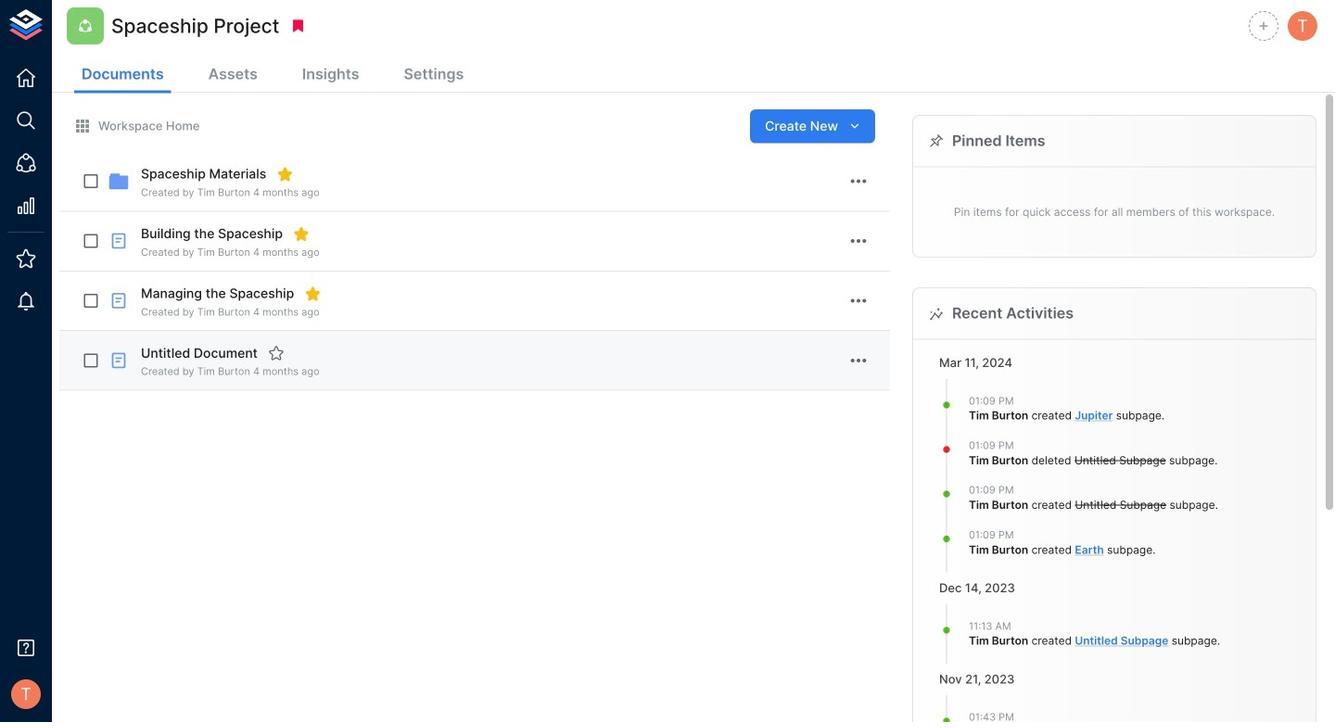 Task type: vqa. For each thing, say whether or not it's contained in the screenshot.
TEAM within Button
no



Task type: locate. For each thing, give the bounding box(es) containing it.
1 horizontal spatial remove favorite image
[[304, 285, 321, 302]]

0 horizontal spatial remove favorite image
[[277, 166, 293, 183]]

remove favorite image
[[277, 166, 293, 183], [304, 285, 321, 302]]

remove favorite image
[[293, 226, 310, 242]]

remove favorite image up remove favorite image
[[277, 166, 293, 183]]

1 vertical spatial remove favorite image
[[304, 285, 321, 302]]

remove favorite image down remove favorite image
[[304, 285, 321, 302]]

remove bookmark image
[[290, 18, 306, 34]]

0 vertical spatial remove favorite image
[[277, 166, 293, 183]]



Task type: describe. For each thing, give the bounding box(es) containing it.
favorite image
[[268, 345, 285, 362]]



